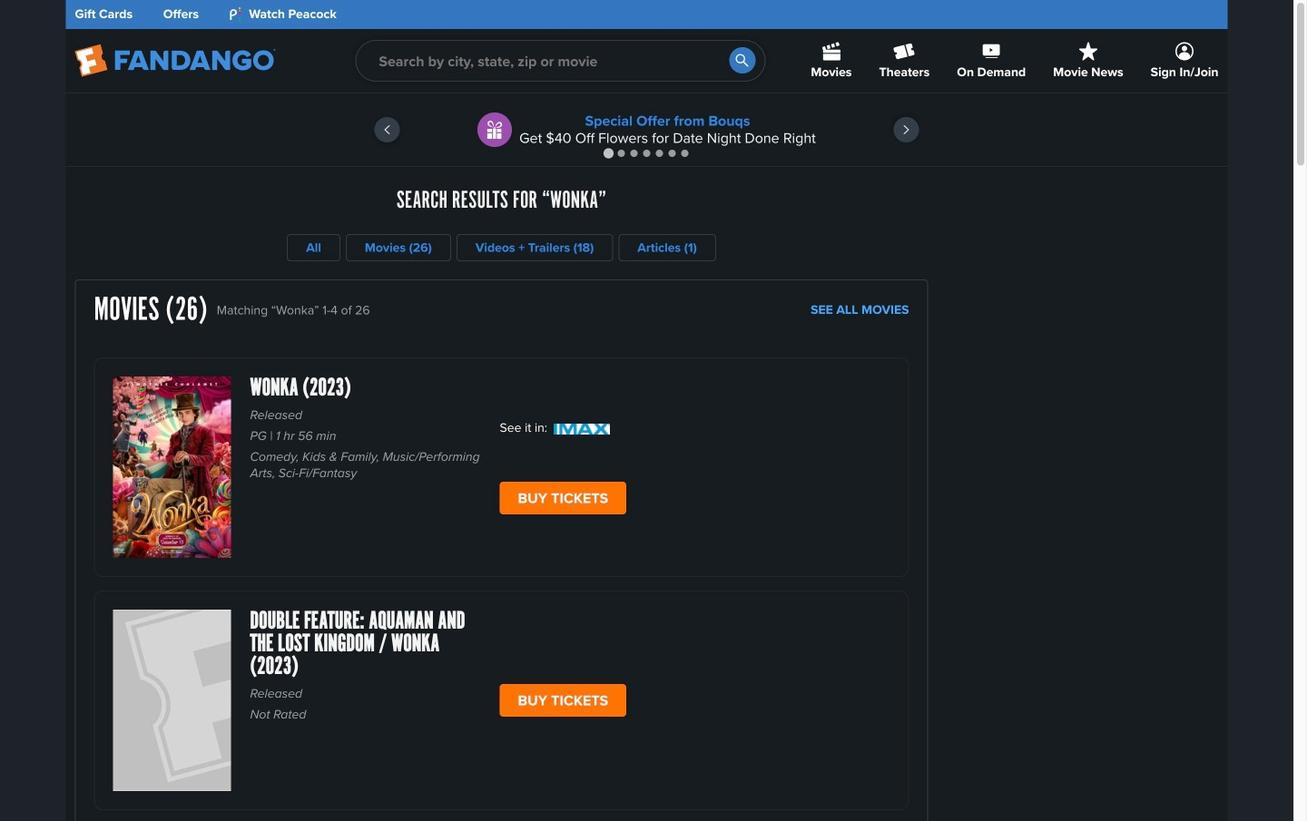 Task type: locate. For each thing, give the bounding box(es) containing it.
double feature: aquaman and the lost kingdom / wonka (2023) image
[[113, 610, 231, 792]]

None search field
[[355, 40, 766, 82]]

region
[[66, 94, 1228, 166]]

wonka (2023) image
[[113, 377, 231, 559]]



Task type: describe. For each thing, give the bounding box(es) containing it.
select a slide to show tab list
[[66, 146, 1228, 160]]

Search by city, state, zip or movie text field
[[355, 40, 766, 82]]



Task type: vqa. For each thing, say whether or not it's contained in the screenshot.
the Search by city, state, zip or movie text field
yes



